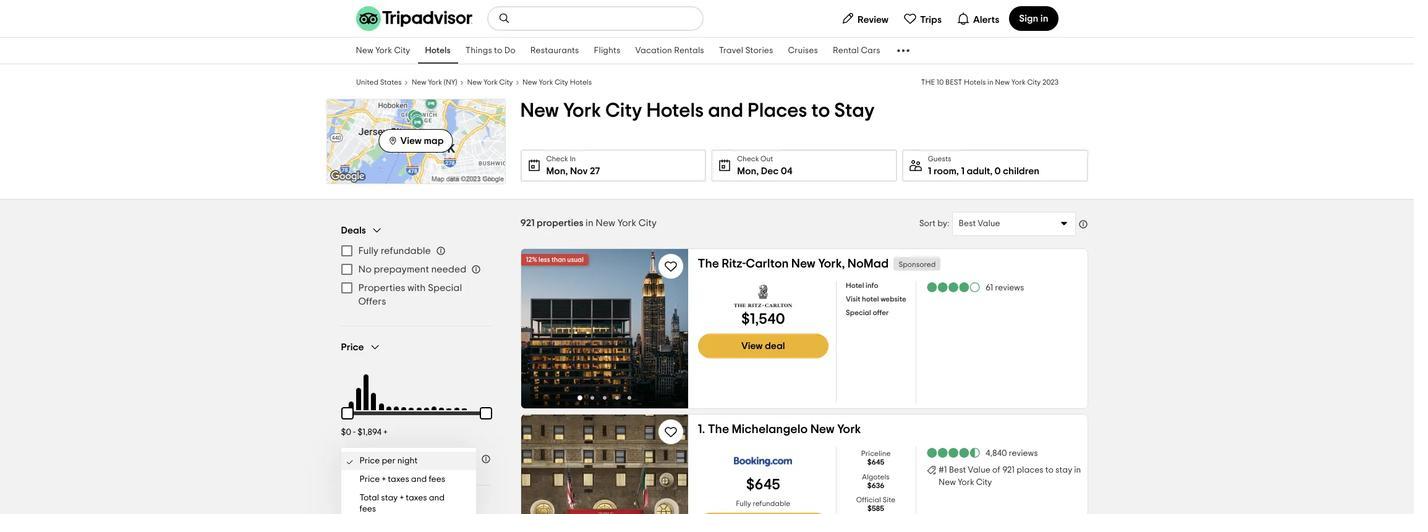 Task type: describe. For each thing, give the bounding box(es) containing it.
best value
[[959, 220, 1000, 228]]

york,
[[818, 258, 845, 270]]

official
[[856, 497, 881, 504]]

places
[[748, 101, 807, 121]]

properties
[[358, 283, 405, 293]]

minimum price slider
[[334, 400, 361, 427]]

price per night up 'price + taxes and fees'
[[360, 457, 418, 466]]

0 vertical spatial to
[[494, 46, 503, 55]]

reviews for 61 reviews
[[995, 284, 1024, 292]]

value inside # 1 best value of 921 places to stay in new york city
[[968, 466, 991, 475]]

mon, for mon, nov 27
[[546, 166, 568, 176]]

the inside 'link'
[[698, 258, 719, 270]]

room
[[934, 166, 957, 176]]

4.5 of 5 bubbles. 4,840 reviews element
[[926, 447, 1038, 460]]

nomad
[[848, 258, 889, 270]]

states
[[380, 79, 401, 86]]

fully refundable inside menu
[[358, 246, 431, 256]]

1 horizontal spatial fully
[[736, 500, 751, 508]]

places
[[1017, 466, 1044, 475]]

total stay + taxes and fees
[[360, 494, 445, 514]]

michelangelo
[[732, 424, 808, 436]]

flights
[[594, 46, 621, 55]]

view map
[[400, 136, 444, 146]]

check in mon, nov 27
[[546, 155, 600, 176]]

in right sign
[[1041, 14, 1049, 24]]

4,840 reviews button
[[926, 447, 1038, 460]]

new right properties
[[596, 218, 615, 228]]

new right michelangelo
[[811, 424, 835, 436]]

alerts
[[974, 15, 1000, 24]]

new right (ny)
[[467, 79, 482, 86]]

booking.com image
[[734, 450, 792, 474]]

special inside properties with special offers
[[428, 283, 462, 293]]

new york (ny) link
[[411, 77, 457, 87]]

new down the new york city hotels
[[520, 101, 559, 121]]

#
[[939, 466, 944, 475]]

61 reviews link
[[926, 281, 1024, 294]]

site
[[883, 497, 896, 504]]

algotels
[[862, 474, 890, 481]]

0 vertical spatial +
[[383, 429, 388, 437]]

no prepayment needed
[[358, 265, 466, 275]]

visit hotel website link
[[846, 293, 907, 305]]

12% less than usual
[[526, 257, 584, 263]]

do
[[505, 46, 516, 55]]

info
[[866, 282, 879, 289]]

offers
[[358, 297, 386, 307]]

12% less than usual link
[[521, 249, 589, 266]]

united states link
[[356, 77, 401, 87]]

search image
[[498, 12, 511, 25]]

with
[[408, 283, 426, 293]]

of
[[993, 466, 1001, 475]]

check out mon, dec 04
[[737, 155, 793, 176]]

vacation rentals link
[[628, 38, 712, 64]]

1. the michelangelo new york
[[698, 424, 861, 436]]

no
[[358, 265, 372, 275]]

4.0 of 5 bubbles. 61 reviews element
[[926, 281, 1024, 294]]

view for view deal
[[742, 341, 763, 351]]

trips
[[920, 15, 942, 24]]

special offer button
[[846, 309, 889, 317]]

menu containing fully refundable
[[341, 242, 491, 311]]

1 vertical spatial refundable
[[753, 500, 791, 508]]

properties with special offers
[[358, 283, 462, 307]]

sign in link
[[1010, 6, 1059, 31]]

hotels for new york city hotels
[[570, 79, 592, 86]]

sign in
[[1019, 14, 1049, 24]]

sponsored
[[899, 261, 936, 268]]

best value button
[[952, 212, 1076, 236]]

save to a trip image
[[663, 425, 678, 440]]

price up total
[[360, 476, 380, 484]]

trips link
[[899, 6, 947, 31]]

price down $1,894 at bottom left
[[360, 457, 380, 466]]

carousel of images figure
[[521, 249, 688, 409]]

in right properties
[[586, 218, 594, 228]]

the
[[921, 79, 935, 86]]

12% less than usual button
[[521, 254, 589, 266]]

nov
[[570, 166, 588, 176]]

cruises
[[788, 46, 818, 55]]

ritz-
[[722, 258, 746, 270]]

travel stories link
[[712, 38, 781, 64]]

61
[[986, 284, 993, 292]]

price + taxes and fees
[[360, 476, 445, 484]]

guests
[[928, 155, 952, 163]]

sort
[[919, 220, 936, 228]]

new up united on the left of page
[[356, 46, 373, 55]]

1 for best
[[944, 466, 947, 475]]

1 vertical spatial and
[[411, 476, 427, 484]]

properties
[[537, 218, 584, 228]]

rentals
[[674, 46, 704, 55]]

the ritz-carlton new york, nomad
[[698, 258, 889, 270]]

special inside hotel info visit hotel website special offer
[[846, 309, 871, 317]]

alerts link
[[952, 6, 1005, 31]]

921 properties in new york city
[[520, 218, 657, 228]]

0 horizontal spatial refundable
[[381, 246, 431, 256]]

2 , from the left
[[990, 166, 993, 176]]

sort by:
[[919, 220, 950, 228]]

new left 2023
[[995, 79, 1010, 86]]

new york city for the leftmost new york city link
[[356, 46, 410, 55]]

61 reviews button
[[926, 281, 1024, 294]]

1 horizontal spatial to
[[812, 101, 830, 121]]

04
[[781, 166, 793, 176]]

out
[[761, 155, 773, 163]]

921 inside # 1 best value of 921 places to stay in new york city
[[1002, 466, 1015, 475]]

1.
[[698, 424, 705, 436]]

new york city hotels and places to stay
[[520, 101, 875, 121]]

new york (ny)
[[411, 79, 457, 86]]

rental
[[833, 46, 859, 55]]

stay inside # 1 best value of 921 places to stay in new york city
[[1056, 466, 1073, 475]]

cars
[[861, 46, 881, 55]]

york inside # 1 best value of 921 places to stay in new york city
[[958, 479, 975, 487]]

needed
[[431, 265, 466, 275]]

tripadvisor image
[[356, 6, 472, 31]]

flights link
[[587, 38, 628, 64]]

0 vertical spatial fees
[[429, 476, 445, 484]]

total
[[360, 494, 379, 503]]

map
[[424, 136, 444, 146]]



Task type: locate. For each thing, give the bounding box(es) containing it.
1 horizontal spatial new york city link
[[467, 77, 513, 87]]

stay right places
[[1056, 466, 1073, 475]]

adult
[[967, 166, 990, 176]]

hotel facade image
[[521, 415, 688, 515]]

4,840 reviews link
[[926, 447, 1038, 460]]

fully inside menu
[[358, 246, 379, 256]]

priceline $645
[[861, 450, 891, 466]]

1 vertical spatial reviews
[[1009, 449, 1038, 458]]

things to do link
[[458, 38, 523, 64]]

night
[[386, 455, 406, 464], [398, 457, 418, 466]]

the right 1.
[[708, 424, 729, 436]]

0 vertical spatial new york city link
[[349, 38, 418, 64]]

taxes inside total stay + taxes and fees
[[406, 494, 427, 503]]

1 vertical spatial fees
[[360, 505, 376, 514]]

hotels up the new york (ny) link
[[425, 46, 451, 55]]

mon, left nov
[[546, 166, 568, 176]]

0 vertical spatial view
[[400, 136, 422, 146]]

1 vertical spatial taxes
[[406, 494, 427, 503]]

1 horizontal spatial view
[[742, 341, 763, 351]]

and for hotels
[[708, 101, 744, 121]]

4,840 reviews
[[986, 449, 1038, 458]]

921 right of at the right of page
[[1002, 466, 1015, 475]]

2023
[[1042, 79, 1059, 86]]

0
[[995, 166, 1001, 176]]

best
[[945, 79, 962, 86]]

1 vertical spatial +
[[382, 476, 386, 484]]

new york city link up united states link
[[349, 38, 418, 64]]

group containing deals
[[341, 225, 491, 311]]

0 vertical spatial 921
[[520, 218, 535, 228]]

1 horizontal spatial fully refundable
[[736, 500, 791, 508]]

$0
[[341, 429, 351, 437]]

new right states
[[411, 79, 426, 86]]

in right places
[[1074, 466, 1081, 475]]

0 vertical spatial $645
[[868, 459, 885, 466]]

fees down total
[[360, 505, 376, 514]]

by:
[[938, 220, 950, 228]]

group
[[341, 225, 491, 311]]

mon, left dec
[[737, 166, 759, 176]]

$1,894
[[358, 429, 382, 437]]

vacation
[[635, 46, 672, 55]]

fully down booking.com image
[[736, 500, 751, 508]]

+ right $1,894 at bottom left
[[383, 429, 388, 437]]

0 vertical spatial new york city
[[356, 46, 410, 55]]

1 horizontal spatial and
[[429, 494, 445, 503]]

new inside 'link'
[[792, 258, 816, 270]]

view inside view map "button"
[[400, 136, 422, 146]]

new down restaurants
[[523, 79, 537, 86]]

0 vertical spatial best
[[959, 220, 976, 228]]

1 vertical spatial to
[[812, 101, 830, 121]]

reviews right 61
[[995, 284, 1024, 292]]

0 vertical spatial special
[[428, 283, 462, 293]]

view left deal at the right bottom of page
[[742, 341, 763, 351]]

0 horizontal spatial ,
[[957, 166, 959, 176]]

0 vertical spatial refundable
[[381, 246, 431, 256]]

1 horizontal spatial stay
[[1056, 466, 1073, 475]]

1 vertical spatial special
[[846, 309, 871, 317]]

new
[[356, 46, 373, 55], [411, 79, 426, 86], [467, 79, 482, 86], [523, 79, 537, 86], [995, 79, 1010, 86], [520, 101, 559, 121], [596, 218, 615, 228], [792, 258, 816, 270], [811, 424, 835, 436], [939, 479, 956, 487]]

1 horizontal spatial refundable
[[753, 500, 791, 508]]

1 horizontal spatial ,
[[990, 166, 993, 176]]

value
[[978, 220, 1000, 228], [968, 466, 991, 475]]

to
[[494, 46, 503, 55], [812, 101, 830, 121], [1046, 466, 1054, 475]]

in inside # 1 best value of 921 places to stay in new york city
[[1074, 466, 1081, 475]]

and
[[708, 101, 744, 121], [411, 476, 427, 484], [429, 494, 445, 503]]

check inside check in mon, nov 27
[[546, 155, 568, 163]]

visit
[[846, 296, 861, 303]]

1 vertical spatial fully refundable
[[736, 500, 791, 508]]

0 horizontal spatial new york city link
[[349, 38, 418, 64]]

hotel
[[862, 296, 879, 303]]

1 vertical spatial fully
[[736, 500, 751, 508]]

reviews
[[995, 284, 1024, 292], [1009, 449, 1038, 458]]

refundable up prepayment
[[381, 246, 431, 256]]

best inside best value popup button
[[959, 220, 976, 228]]

hotels for new york city hotels and places to stay
[[647, 101, 704, 121]]

0 vertical spatial stay
[[1056, 466, 1073, 475]]

view map button
[[379, 129, 453, 153]]

deal
[[765, 341, 785, 351]]

0 horizontal spatial 1
[[928, 166, 932, 176]]

sign
[[1019, 14, 1039, 24]]

921 left properties
[[520, 218, 535, 228]]

hotels right best
[[964, 79, 986, 86]]

2 horizontal spatial to
[[1046, 466, 1054, 475]]

$645 down priceline
[[868, 459, 885, 466]]

0 horizontal spatial view
[[400, 136, 422, 146]]

new york city hotels
[[523, 79, 592, 86]]

view deal
[[742, 341, 785, 351]]

ritzcarlton.com image
[[734, 284, 792, 309]]

2 vertical spatial +
[[400, 494, 404, 503]]

hotels inside hotels link
[[425, 46, 451, 55]]

+ inside total stay + taxes and fees
[[400, 494, 404, 503]]

0 horizontal spatial mon,
[[546, 166, 568, 176]]

(ny)
[[444, 79, 457, 86]]

$585
[[868, 506, 884, 513]]

and for taxes
[[429, 494, 445, 503]]

2 vertical spatial and
[[429, 494, 445, 503]]

2 horizontal spatial 1
[[961, 166, 965, 176]]

vacation rentals
[[635, 46, 704, 55]]

0 horizontal spatial and
[[411, 476, 427, 484]]

1 horizontal spatial special
[[846, 309, 871, 317]]

less
[[539, 257, 550, 263]]

1 horizontal spatial 921
[[1002, 466, 1015, 475]]

new york city link down the things to do at the left of the page
[[467, 77, 513, 87]]

+ down 'price + taxes and fees'
[[400, 494, 404, 503]]

per down $1,894 at bottom left
[[370, 455, 384, 464]]

in right best
[[987, 79, 993, 86]]

1 down 4.5 of 5 bubbles. 4,840 reviews element
[[944, 466, 947, 475]]

view inside view deal button
[[742, 341, 763, 351]]

61 reviews
[[986, 284, 1024, 292]]

1 left room
[[928, 166, 932, 176]]

taxes down 'price + taxes and fees'
[[406, 494, 427, 503]]

best
[[959, 220, 976, 228], [949, 466, 966, 475]]

united
[[356, 79, 378, 86]]

1 vertical spatial stay
[[381, 494, 398, 503]]

1 vertical spatial new york city link
[[467, 77, 513, 87]]

2 mon, from the left
[[737, 166, 759, 176]]

view left the map at left top
[[400, 136, 422, 146]]

12%
[[526, 257, 537, 263]]

2 horizontal spatial and
[[708, 101, 744, 121]]

0 vertical spatial the
[[698, 258, 719, 270]]

reviews for 4,840 reviews
[[1009, 449, 1038, 458]]

in
[[570, 155, 576, 163]]

check left out
[[737, 155, 759, 163]]

$645 inside priceline $645
[[868, 459, 885, 466]]

1 vertical spatial the
[[708, 424, 729, 436]]

value right by:
[[978, 220, 1000, 228]]

1 horizontal spatial 1
[[944, 466, 947, 475]]

check for mon, dec 04
[[737, 155, 759, 163]]

the 10 best hotels in new york city 2023
[[921, 79, 1059, 86]]

per
[[370, 455, 384, 464], [382, 457, 396, 466]]

dec
[[761, 166, 779, 176]]

new inside # 1 best value of 921 places to stay in new york city
[[939, 479, 956, 487]]

best right by:
[[959, 220, 976, 228]]

usual
[[567, 257, 584, 263]]

check inside check out mon, dec 04
[[737, 155, 759, 163]]

view
[[400, 136, 422, 146], [742, 341, 763, 351]]

1 vertical spatial 921
[[1002, 466, 1015, 475]]

0 horizontal spatial to
[[494, 46, 503, 55]]

taxes
[[388, 476, 409, 484], [406, 494, 427, 503]]

value inside popup button
[[978, 220, 1000, 228]]

1 mon, from the left
[[546, 166, 568, 176]]

0 horizontal spatial fully
[[358, 246, 379, 256]]

prepayment
[[374, 265, 429, 275]]

price group
[[334, 341, 499, 515]]

view for view map
[[400, 136, 422, 146]]

27
[[590, 166, 600, 176]]

2 vertical spatial to
[[1046, 466, 1054, 475]]

0 vertical spatial reviews
[[995, 284, 1024, 292]]

0 horizontal spatial 921
[[520, 218, 535, 228]]

travel
[[719, 46, 744, 55]]

0 horizontal spatial new york city
[[356, 46, 410, 55]]

things to do
[[466, 46, 516, 55]]

hotels down vacation rentals
[[647, 101, 704, 121]]

# 1 best value of 921 places to stay in new york city
[[939, 466, 1081, 487]]

exterior image - night image
[[521, 249, 688, 409]]

best inside # 1 best value of 921 places to stay in new york city
[[949, 466, 966, 475]]

website
[[881, 296, 907, 303]]

0 horizontal spatial fully refundable
[[358, 246, 431, 256]]

check left the in
[[546, 155, 568, 163]]

stories
[[746, 46, 773, 55]]

1 vertical spatial value
[[968, 466, 991, 475]]

cruises link
[[781, 38, 826, 64]]

refundable down booking.com image
[[753, 500, 791, 508]]

value left of at the right of page
[[968, 466, 991, 475]]

and up total stay + taxes and fees
[[411, 476, 427, 484]]

0 vertical spatial value
[[978, 220, 1000, 228]]

0 vertical spatial and
[[708, 101, 744, 121]]

1 horizontal spatial new york city
[[467, 79, 513, 86]]

check
[[546, 155, 568, 163], [737, 155, 759, 163]]

taxes up total stay + taxes and fees
[[388, 476, 409, 484]]

0 vertical spatial fully
[[358, 246, 379, 256]]

mon, for mon, dec 04
[[737, 166, 759, 176]]

fully up no
[[358, 246, 379, 256]]

1 vertical spatial new york city
[[467, 79, 513, 86]]

921
[[520, 218, 535, 228], [1002, 466, 1015, 475]]

special down visit at the right
[[846, 309, 871, 317]]

1 horizontal spatial mon,
[[737, 166, 759, 176]]

special
[[428, 283, 462, 293], [846, 309, 871, 317]]

children
[[1003, 166, 1040, 176]]

price down 'offers'
[[341, 342, 364, 352]]

stay right total
[[381, 494, 398, 503]]

1 check from the left
[[546, 155, 568, 163]]

$645
[[868, 459, 885, 466], [746, 478, 780, 493]]

check for mon, nov 27
[[546, 155, 568, 163]]

new down #
[[939, 479, 956, 487]]

2 check from the left
[[737, 155, 759, 163]]

mon, inside check in mon, nov 27
[[546, 166, 568, 176]]

travel stories
[[719, 46, 773, 55]]

stay
[[835, 101, 875, 121]]

special down needed
[[428, 283, 462, 293]]

1 inside # 1 best value of 921 places to stay in new york city
[[944, 466, 947, 475]]

$645 down booking.com image
[[746, 478, 780, 493]]

0 vertical spatial fully refundable
[[358, 246, 431, 256]]

1 for room
[[928, 166, 932, 176]]

rental cars
[[833, 46, 881, 55]]

save to a trip image
[[663, 259, 678, 274]]

$1,540
[[742, 312, 785, 327]]

to right places
[[1046, 466, 1054, 475]]

0 horizontal spatial stay
[[381, 494, 398, 503]]

1
[[928, 166, 932, 176], [961, 166, 965, 176], [944, 466, 947, 475]]

restaurants link
[[523, 38, 587, 64]]

review
[[858, 15, 889, 24]]

and down 'price + taxes and fees'
[[429, 494, 445, 503]]

to inside # 1 best value of 921 places to stay in new york city
[[1046, 466, 1054, 475]]

popular
[[341, 502, 376, 512]]

new york city down the things to do at the left of the page
[[467, 79, 513, 86]]

0 vertical spatial taxes
[[388, 476, 409, 484]]

hotels link
[[418, 38, 458, 64]]

4,840
[[986, 449, 1007, 458]]

hotels
[[425, 46, 451, 55], [570, 79, 592, 86], [964, 79, 986, 86], [647, 101, 704, 121]]

1 horizontal spatial $645
[[868, 459, 885, 466]]

united states
[[356, 79, 401, 86]]

price per night down $1,894 at bottom left
[[348, 455, 406, 464]]

and left 'places'
[[708, 101, 744, 121]]

0 horizontal spatial special
[[428, 283, 462, 293]]

1 vertical spatial view
[[742, 341, 763, 351]]

new left york,
[[792, 258, 816, 270]]

fees up total stay + taxes and fees
[[429, 476, 445, 484]]

algotels $636
[[862, 474, 890, 490]]

per up 'price + taxes and fees'
[[382, 457, 396, 466]]

best right #
[[949, 466, 966, 475]]

the left ritz-
[[698, 258, 719, 270]]

fees inside total stay + taxes and fees
[[360, 505, 376, 514]]

reviews up places
[[1009, 449, 1038, 458]]

maximum price slider
[[472, 400, 499, 427]]

0 horizontal spatial check
[[546, 155, 568, 163]]

priceline
[[861, 450, 891, 458]]

fully refundable down booking.com image
[[736, 500, 791, 508]]

price
[[341, 342, 364, 352], [348, 455, 368, 464], [360, 457, 380, 466], [360, 476, 380, 484]]

hotels down restaurants link
[[570, 79, 592, 86]]

than
[[552, 257, 566, 263]]

deals
[[341, 225, 366, 235]]

1 vertical spatial best
[[949, 466, 966, 475]]

carlton
[[746, 258, 789, 270]]

mon, inside check out mon, dec 04
[[737, 166, 759, 176]]

fully refundable up prepayment
[[358, 246, 431, 256]]

None search field
[[488, 7, 702, 30]]

0 horizontal spatial $645
[[746, 478, 780, 493]]

new york city up united states link
[[356, 46, 410, 55]]

price down -
[[348, 455, 368, 464]]

1 horizontal spatial fees
[[429, 476, 445, 484]]

1 horizontal spatial check
[[737, 155, 759, 163]]

restaurants
[[531, 46, 579, 55]]

, left adult
[[957, 166, 959, 176]]

to left do
[[494, 46, 503, 55]]

and inside total stay + taxes and fees
[[429, 494, 445, 503]]

+ up total stay + taxes and fees
[[382, 476, 386, 484]]

0 horizontal spatial fees
[[360, 505, 376, 514]]

, left the 0
[[990, 166, 993, 176]]

stay inside total stay + taxes and fees
[[381, 494, 398, 503]]

menu
[[341, 242, 491, 311]]

1 vertical spatial $645
[[746, 478, 780, 493]]

new york city for right new york city link
[[467, 79, 513, 86]]

the ritz-carlton new york, nomad link
[[698, 257, 889, 272]]

hotels for the 10 best hotels in new york city 2023
[[964, 79, 986, 86]]

city inside # 1 best value of 921 places to stay in new york city
[[976, 479, 992, 487]]

1 , from the left
[[957, 166, 959, 176]]

to left the stay
[[812, 101, 830, 121]]

-
[[353, 429, 356, 437]]

10
[[937, 79, 944, 86]]

1 left adult
[[961, 166, 965, 176]]

things
[[466, 46, 492, 55]]



Task type: vqa. For each thing, say whether or not it's contained in the screenshot.
"properties"
yes



